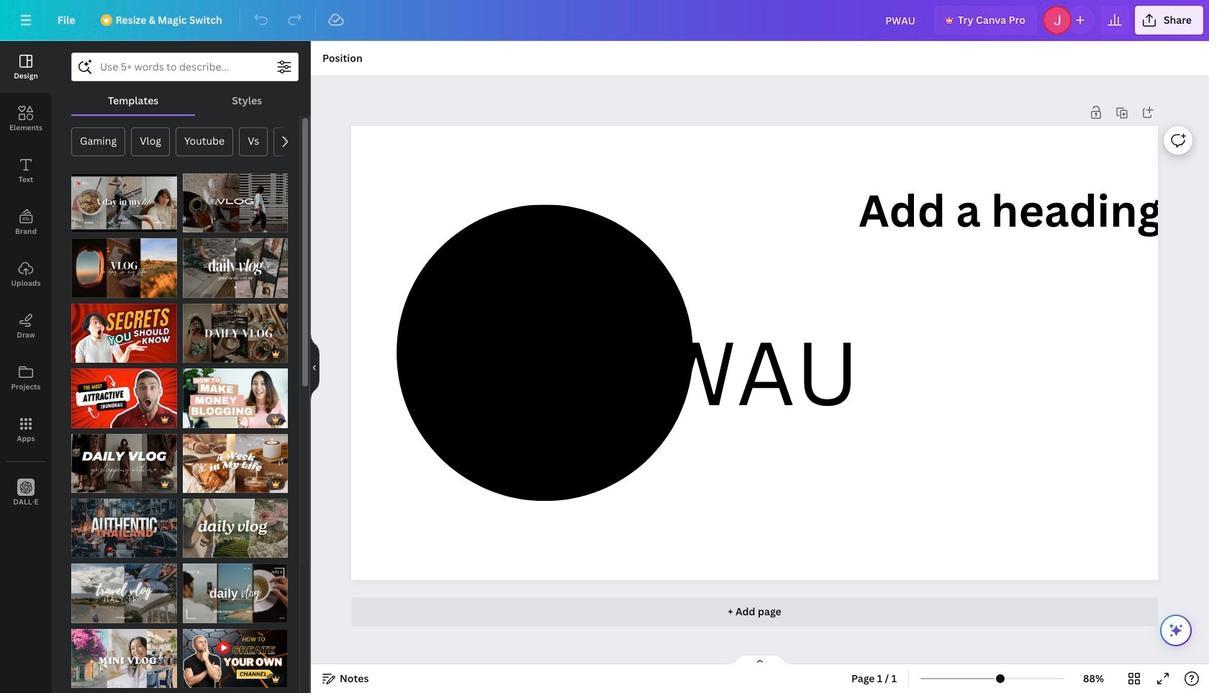 Task type: vqa. For each thing, say whether or not it's contained in the screenshot.
Top level navigation element
no



Task type: describe. For each thing, give the bounding box(es) containing it.
dark grey minimalist photo travel youtube thumbnail group
[[71, 490, 177, 558]]

white brown modern playful daily vlog youtube thumbnail image
[[183, 434, 288, 493]]

most attractive youtube thumbnail image
[[71, 369, 177, 428]]

neutral minimalist travel vlog youtube thumbnail group
[[71, 555, 177, 623]]

neutral elegant minimalist daily vlog youtube thumbnail image
[[183, 239, 288, 298]]

green white minimalistic simple collage  daily vlog youtube thumbnail image
[[183, 499, 288, 558]]

hide image
[[310, 333, 320, 402]]

neutral elegant minimalist daily vlog youtube thumbnail group
[[183, 230, 288, 298]]

white brown modern playful daily vlog youtube thumbnail group
[[183, 425, 288, 493]]

orange yellow minimalist aesthetic a day in my life travel vlog youtube thumbnail image
[[71, 239, 177, 298]]

orange yellow minimalist aesthetic a day in my life travel vlog youtube thumbnail group
[[71, 230, 177, 298]]

canva assistant image
[[1168, 622, 1185, 639]]

1 horizontal spatial brown minimalist lifestyle daily vlog youtube thumbnail group
[[183, 555, 288, 623]]

0 vertical spatial brown minimalist lifestyle daily vlog youtube thumbnail group
[[71, 165, 177, 233]]

most attractive youtube thumbnail group
[[71, 360, 177, 428]]

Design title text field
[[874, 6, 929, 35]]

neutral minimalist travel vlog youtube thumbnail image
[[71, 564, 177, 623]]

brown and white simple vlog youtube thumbnail image
[[183, 174, 288, 233]]

dark grey minimalist photo travel youtube thumbnail image
[[71, 499, 177, 558]]

side panel tab list
[[0, 41, 52, 519]]

brown white modern lifestyle vlog youtube thumbnail image
[[183, 304, 288, 363]]

marketing channel youtube thumbnail image
[[183, 629, 288, 688]]

green white minimalistic simple collage  daily vlog youtube thumbnail group
[[183, 490, 288, 558]]



Task type: locate. For each thing, give the bounding box(es) containing it.
Zoom button
[[1071, 667, 1117, 690]]

main menu bar
[[0, 0, 1210, 41]]

0 horizontal spatial brown minimalist lifestyle daily vlog youtube thumbnail image
[[71, 174, 177, 233]]

show pages image
[[726, 654, 795, 666]]

brown minimalist lifestyle daily vlog youtube thumbnail group up orange yellow minimalist aesthetic a day in my life travel vlog youtube thumbnail
[[71, 165, 177, 233]]

1 vertical spatial brown minimalist lifestyle daily vlog youtube thumbnail group
[[183, 555, 288, 623]]

brown black elegant aesthetic fashion vlog youtube thumbnail group
[[71, 425, 177, 493]]

brown minimalist lifestyle daily vlog youtube thumbnail image
[[71, 174, 177, 233], [183, 564, 288, 623]]

red colorful tips youtube thumbnail image
[[71, 304, 177, 363]]

brown white modern lifestyle vlog youtube thumbnail group
[[183, 295, 288, 363]]

brown minimalist lifestyle daily vlog youtube thumbnail group
[[71, 165, 177, 233], [183, 555, 288, 623]]

white simple mini vlog youtube thumbnail image
[[71, 629, 177, 688]]

Use 5+ words to describe... search field
[[100, 53, 270, 81]]

marketing channel youtube thumbnail group
[[183, 621, 288, 688]]

brown black elegant aesthetic fashion vlog youtube thumbnail image
[[71, 434, 177, 493]]

brown minimalist lifestyle daily vlog youtube thumbnail image down green white minimalistic simple collage  daily vlog youtube thumbnail
[[183, 564, 288, 623]]

big text how to youtube thumbnail image
[[183, 369, 288, 428]]

big text how to youtube thumbnail group
[[183, 360, 288, 428]]

brown minimalist lifestyle daily vlog youtube thumbnail image up orange yellow minimalist aesthetic a day in my life travel vlog youtube thumbnail
[[71, 174, 177, 233]]

red colorful tips youtube thumbnail group
[[71, 295, 177, 363]]

0 horizontal spatial brown minimalist lifestyle daily vlog youtube thumbnail group
[[71, 165, 177, 233]]

brown and white simple vlog youtube thumbnail group
[[183, 165, 288, 233]]

1 horizontal spatial brown minimalist lifestyle daily vlog youtube thumbnail image
[[183, 564, 288, 623]]

1 vertical spatial brown minimalist lifestyle daily vlog youtube thumbnail image
[[183, 564, 288, 623]]

0 vertical spatial brown minimalist lifestyle daily vlog youtube thumbnail image
[[71, 174, 177, 233]]

white simple mini vlog youtube thumbnail group
[[71, 621, 177, 688]]

brown minimalist lifestyle daily vlog youtube thumbnail group up marketing channel youtube thumbnail
[[183, 555, 288, 623]]



